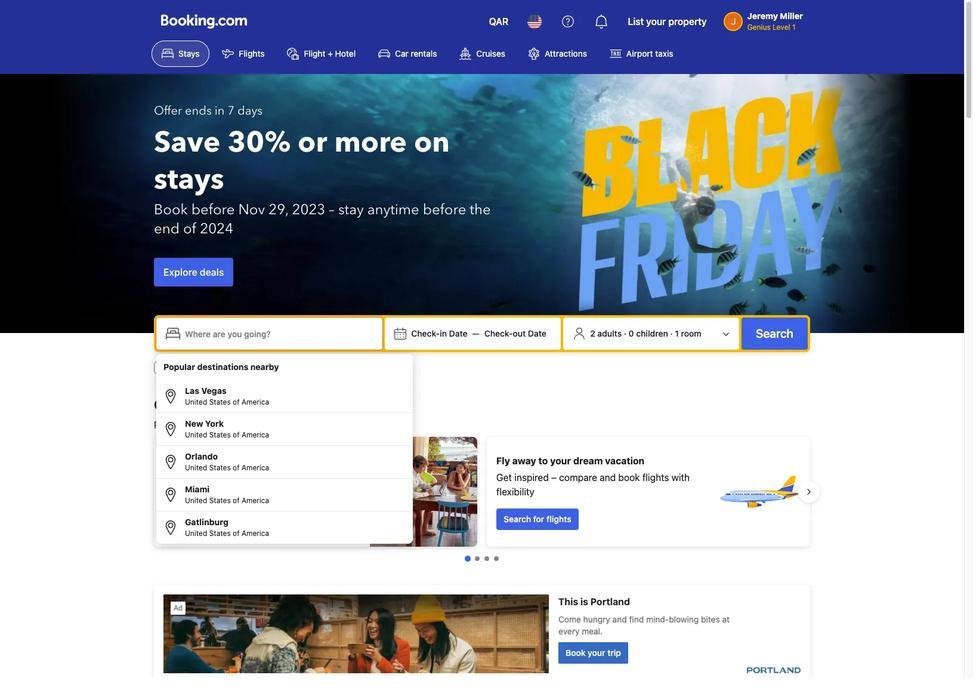 Task type: vqa. For each thing, say whether or not it's contained in the screenshot.
the vacation
yes



Task type: locate. For each thing, give the bounding box(es) containing it.
flight + hotel link
[[277, 41, 366, 67]]

2 horizontal spatial flights
[[643, 472, 670, 483]]

before down the stays
[[192, 200, 235, 220]]

for down flexibility
[[534, 514, 545, 524]]

progress bar inside offers main content
[[465, 556, 499, 562]]

united inside las vegas united states of america
[[185, 398, 207, 407]]

1 states from the top
[[209, 398, 231, 407]]

states down the vegas at the bottom of page
[[209, 398, 231, 407]]

flights down compare
[[547, 514, 572, 524]]

in left —
[[440, 328, 447, 339]]

· left 0
[[624, 328, 627, 339]]

check- right —
[[485, 328, 513, 339]]

1 vertical spatial and
[[600, 472, 616, 483]]

0 vertical spatial stay
[[339, 200, 364, 220]]

states inside las vegas united states of america
[[209, 398, 231, 407]]

america up longest
[[242, 431, 269, 440]]

1 america from the top
[[242, 398, 269, 407]]

united inside gatlinburg united states of america
[[185, 529, 207, 538]]

0 horizontal spatial before
[[192, 200, 235, 220]]

0 horizontal spatial search
[[504, 514, 532, 524]]

miller
[[781, 11, 804, 21]]

deals,
[[209, 420, 234, 431]]

date right out
[[528, 328, 547, 339]]

america inside miami united states of america
[[242, 496, 269, 505]]

and inside offers promotions, deals, and special offers for you
[[237, 420, 253, 431]]

miami
[[185, 484, 210, 494]]

jeremy
[[748, 11, 779, 21]]

1 vertical spatial 1
[[676, 328, 680, 339]]

new
[[185, 419, 203, 429]]

2 check- from the left
[[485, 328, 513, 339]]

united inside "new york united states of america"
[[185, 431, 207, 440]]

1 · from the left
[[624, 328, 627, 339]]

1 horizontal spatial in
[[440, 328, 447, 339]]

2 states from the top
[[209, 431, 231, 440]]

vacation up the "book"
[[606, 456, 645, 466]]

of inside las vegas united states of america
[[233, 398, 240, 407]]

list your property
[[628, 16, 707, 27]]

states inside miami united states of america
[[209, 496, 231, 505]]

las vegas united states of america
[[185, 386, 269, 407]]

– right '2023'
[[329, 200, 335, 220]]

1 horizontal spatial and
[[600, 472, 616, 483]]

0 horizontal spatial your
[[187, 448, 208, 459]]

united inside miami united states of america
[[185, 496, 207, 505]]

vacation
[[247, 448, 287, 459], [606, 456, 645, 466]]

car rentals link
[[369, 41, 448, 67]]

1 vertical spatial search
[[504, 514, 532, 524]]

states inside orlando united states of america
[[209, 463, 231, 472]]

your right list
[[647, 16, 667, 27]]

– right 'inspired'
[[552, 472, 557, 483]]

vacation inside fly away to your dream vacation get inspired – compare and book flights with flexibility
[[606, 456, 645, 466]]

0 vertical spatial in
[[215, 103, 225, 119]]

of right end
[[183, 219, 197, 239]]

list box
[[156, 354, 413, 544]]

0 horizontal spatial stay
[[197, 521, 213, 531]]

1 horizontal spatial stay
[[339, 200, 364, 220]]

before left the
[[423, 200, 467, 220]]

book
[[619, 472, 641, 483]]

1 horizontal spatial date
[[528, 328, 547, 339]]

offers
[[288, 420, 314, 431]]

children
[[637, 328, 669, 339]]

fly away to your dream vacation get inspired – compare and book flights with flexibility
[[497, 456, 690, 497]]

genius
[[748, 23, 771, 32]]

1 vertical spatial –
[[552, 472, 557, 483]]

america for miami
[[242, 496, 269, 505]]

your right to
[[551, 456, 571, 466]]

america down at
[[242, 496, 269, 505]]

flights inside fly away to your dream vacation get inspired – compare and book flights with flexibility
[[643, 472, 670, 483]]

0 horizontal spatial vacation
[[247, 448, 287, 459]]

list your property link
[[621, 7, 715, 36]]

·
[[624, 328, 627, 339], [671, 328, 673, 339]]

in inside offer ends in 7 days save 30% or more on stays book before nov 29, 2023 – stay anytime before the end of 2024
[[215, 103, 225, 119]]

monthly
[[164, 494, 199, 505]]

flight + hotel
[[304, 48, 356, 59]]

america inside gatlinburg united states of america
[[242, 529, 269, 538]]

properties
[[198, 465, 242, 476]]

airport taxis link
[[600, 41, 684, 67]]

a
[[190, 521, 195, 531]]

jeremy miller genius level 1
[[748, 11, 804, 32]]

2 adults · 0 children · 1 room
[[591, 328, 702, 339]]

1 horizontal spatial flights
[[547, 514, 572, 524]]

stay right '2023'
[[339, 200, 364, 220]]

stays link
[[152, 41, 210, 67]]

0 vertical spatial flights
[[228, 362, 252, 373]]

1 vertical spatial stay
[[197, 521, 213, 531]]

check-out date button
[[480, 323, 552, 345]]

united down las
[[185, 398, 207, 407]]

states down york on the left
[[209, 431, 231, 440]]

1 horizontal spatial ·
[[671, 328, 673, 339]]

qar
[[489, 16, 509, 27]]

3 states from the top
[[209, 463, 231, 472]]

0 vertical spatial 1
[[793, 23, 796, 32]]

find a stay link
[[164, 516, 221, 537]]

0 vertical spatial and
[[237, 420, 253, 431]]

for left you
[[316, 420, 328, 431]]

flights up las vegas united states of america
[[228, 362, 252, 373]]

attractions link
[[518, 41, 598, 67]]

7
[[228, 103, 235, 119]]

airport taxis
[[627, 48, 674, 59]]

4 america from the top
[[242, 496, 269, 505]]

for
[[215, 362, 226, 373], [328, 362, 338, 373], [316, 420, 328, 431], [534, 514, 545, 524]]

level
[[773, 23, 791, 32]]

1 vertical spatial in
[[440, 328, 447, 339]]

1 left room
[[676, 328, 680, 339]]

2023
[[292, 200, 326, 220]]

united down new
[[185, 431, 207, 440]]

states inside "new york united states of america"
[[209, 431, 231, 440]]

america up the special
[[242, 398, 269, 407]]

before
[[192, 200, 235, 220], [423, 200, 467, 220]]

4 united from the top
[[185, 496, 207, 505]]

nov
[[239, 200, 265, 220]]

and
[[237, 420, 253, 431], [600, 472, 616, 483]]

flights link
[[212, 41, 275, 67]]

america inside "new york united states of america"
[[242, 431, 269, 440]]

states down longest
[[209, 463, 231, 472]]

0
[[629, 328, 635, 339]]

property
[[669, 16, 707, 27]]

5 united from the top
[[185, 529, 207, 538]]

0 vertical spatial –
[[329, 200, 335, 220]]

united down gatlinburg
[[185, 529, 207, 538]]

in left 7 at top
[[215, 103, 225, 119]]

1 horizontal spatial before
[[423, 200, 467, 220]]

1 down miller
[[793, 23, 796, 32]]

of inside gatlinburg united states of america
[[233, 529, 240, 538]]

united for orlando
[[185, 463, 207, 472]]

3 america from the top
[[242, 463, 269, 472]]

2 vertical spatial flights
[[547, 514, 572, 524]]

i'm
[[278, 362, 290, 373]]

states down the many
[[209, 496, 231, 505]]

1 united from the top
[[185, 398, 207, 407]]

with
[[672, 472, 690, 483]]

search inside 'button'
[[757, 327, 794, 340]]

america inside orlando united states of america
[[242, 463, 269, 472]]

reduced
[[251, 480, 287, 490]]

for inside 'link'
[[534, 514, 545, 524]]

ends
[[185, 103, 212, 119]]

5 states from the top
[[209, 529, 231, 538]]

america up at
[[242, 463, 269, 472]]

1 horizontal spatial search
[[757, 327, 794, 340]]

gatlinburg
[[185, 517, 229, 527]]

1 inside jeremy miller genius level 1
[[793, 23, 796, 32]]

united inside orlando united states of america
[[185, 463, 207, 472]]

for right looking
[[215, 362, 226, 373]]

0 horizontal spatial in
[[215, 103, 225, 119]]

—
[[473, 328, 480, 339]]

your inside take your longest vacation yet browse properties offering long- term stays, many at reduced monthly rates.
[[187, 448, 208, 459]]

and inside fly away to your dream vacation get inspired – compare and book flights with flexibility
[[600, 472, 616, 483]]

states for gatlinburg
[[209, 529, 231, 538]]

united
[[185, 398, 207, 407], [185, 431, 207, 440], [185, 463, 207, 472], [185, 496, 207, 505], [185, 529, 207, 538]]

browse
[[164, 465, 195, 476]]

cruises
[[477, 48, 506, 59]]

room
[[682, 328, 702, 339]]

0 horizontal spatial ·
[[624, 328, 627, 339]]

1 horizontal spatial 1
[[793, 23, 796, 32]]

anytime
[[368, 200, 420, 220]]

flights
[[228, 362, 252, 373], [643, 472, 670, 483], [547, 514, 572, 524]]

search for flights link
[[497, 509, 579, 530]]

check-
[[412, 328, 440, 339], [485, 328, 513, 339]]

of down longest
[[233, 463, 240, 472]]

of up longest
[[233, 431, 240, 440]]

stay
[[339, 200, 364, 220], [197, 521, 213, 531]]

0 horizontal spatial check-
[[412, 328, 440, 339]]

united for gatlinburg
[[185, 529, 207, 538]]

29,
[[269, 200, 289, 220]]

united down orlando
[[185, 463, 207, 472]]

1 inside button
[[676, 328, 680, 339]]

your inside fly away to your dream vacation get inspired – compare and book flights with flexibility
[[551, 456, 571, 466]]

america down miami united states of america at the bottom left of the page
[[242, 529, 269, 538]]

2024
[[200, 219, 233, 239]]

search inside 'link'
[[504, 514, 532, 524]]

2 america from the top
[[242, 431, 269, 440]]

0 horizontal spatial date
[[449, 328, 468, 339]]

rentals
[[411, 48, 437, 59]]

america for gatlinburg
[[242, 529, 269, 538]]

stay right a
[[197, 521, 213, 531]]

explore deals link
[[154, 258, 234, 287]]

attractions
[[545, 48, 588, 59]]

of down miami united states of america at the bottom left of the page
[[233, 529, 240, 538]]

of up deals,
[[233, 398, 240, 407]]

your for longest
[[187, 448, 208, 459]]

0 horizontal spatial and
[[237, 420, 253, 431]]

days
[[238, 103, 263, 119]]

and left the "book"
[[600, 472, 616, 483]]

· right children
[[671, 328, 673, 339]]

1 horizontal spatial check-
[[485, 328, 513, 339]]

las
[[185, 386, 199, 396]]

states inside gatlinburg united states of america
[[209, 529, 231, 538]]

offers main content
[[145, 396, 820, 678]]

0 horizontal spatial –
[[329, 200, 335, 220]]

vacation up offering
[[247, 448, 287, 459]]

date left —
[[449, 328, 468, 339]]

of inside offer ends in 7 days save 30% or more on stays book before nov 29, 2023 – stay anytime before the end of 2024
[[183, 219, 197, 239]]

of down the many
[[233, 496, 240, 505]]

your right take
[[187, 448, 208, 459]]

Where are you going? field
[[180, 323, 378, 345]]

5 america from the top
[[242, 529, 269, 538]]

2 horizontal spatial your
[[647, 16, 667, 27]]

flights left the with
[[643, 472, 670, 483]]

of
[[183, 219, 197, 239], [233, 398, 240, 407], [233, 431, 240, 440], [233, 463, 240, 472], [233, 496, 240, 505], [233, 529, 240, 538]]

stay inside offer ends in 7 days save 30% or more on stays book before nov 29, 2023 – stay anytime before the end of 2024
[[339, 200, 364, 220]]

1 horizontal spatial vacation
[[606, 456, 645, 466]]

in
[[215, 103, 225, 119], [440, 328, 447, 339]]

long-
[[281, 465, 304, 476]]

search for flights
[[504, 514, 572, 524]]

united down miami
[[185, 496, 207, 505]]

stays
[[179, 48, 200, 59]]

adults
[[598, 328, 622, 339]]

4 states from the top
[[209, 496, 231, 505]]

2 united from the top
[[185, 431, 207, 440]]

stays,
[[186, 480, 212, 490]]

3 united from the top
[[185, 463, 207, 472]]

compare
[[560, 472, 598, 483]]

hotel
[[335, 48, 356, 59]]

region
[[145, 432, 820, 552]]

states down gatlinburg
[[209, 529, 231, 538]]

america for orlando
[[242, 463, 269, 472]]

qar button
[[482, 7, 516, 36]]

america inside las vegas united states of america
[[242, 398, 269, 407]]

1 vertical spatial flights
[[643, 472, 670, 483]]

1 horizontal spatial your
[[551, 456, 571, 466]]

1 horizontal spatial –
[[552, 472, 557, 483]]

progress bar
[[465, 556, 499, 562]]

1 date from the left
[[449, 328, 468, 339]]

and right deals,
[[237, 420, 253, 431]]

miami united states of america
[[185, 484, 269, 505]]

0 horizontal spatial 1
[[676, 328, 680, 339]]

0 vertical spatial search
[[757, 327, 794, 340]]

check- left —
[[412, 328, 440, 339]]



Task type: describe. For each thing, give the bounding box(es) containing it.
1 before from the left
[[192, 200, 235, 220]]

– inside offer ends in 7 days save 30% or more on stays book before nov 29, 2023 – stay anytime before the end of 2024
[[329, 200, 335, 220]]

offers promotions, deals, and special offers for you
[[154, 396, 346, 431]]

gatlinburg united states of america
[[185, 517, 269, 538]]

vacation inside take your longest vacation yet browse properties offering long- term stays, many at reduced monthly rates.
[[247, 448, 287, 459]]

your account menu jeremy miller genius level 1 element
[[724, 5, 809, 33]]

get
[[497, 472, 512, 483]]

booking.com image
[[161, 14, 247, 29]]

for inside offers promotions, deals, and special offers for you
[[316, 420, 328, 431]]

united for miami
[[185, 496, 207, 505]]

save
[[154, 123, 221, 162]]

more
[[335, 123, 407, 162]]

special
[[255, 420, 286, 431]]

term
[[164, 480, 184, 490]]

vegas
[[202, 386, 227, 396]]

looking
[[185, 362, 213, 373]]

30%
[[228, 123, 291, 162]]

search for search for flights
[[504, 514, 532, 524]]

stay inside the find a stay link
[[197, 521, 213, 531]]

end
[[154, 219, 180, 239]]

take
[[164, 448, 185, 459]]

book
[[154, 200, 188, 220]]

longest
[[210, 448, 245, 459]]

check-in date — check-out date
[[412, 328, 547, 339]]

list box containing popular destinations nearby
[[156, 354, 413, 544]]

of inside miami united states of america
[[233, 496, 240, 505]]

new york united states of america
[[185, 419, 269, 440]]

out
[[513, 328, 526, 339]]

list
[[628, 16, 644, 27]]

2 · from the left
[[671, 328, 673, 339]]

region containing take your longest vacation yet
[[145, 432, 820, 552]]

for left work at the left bottom of page
[[328, 362, 338, 373]]

or
[[298, 123, 328, 162]]

promotions,
[[154, 420, 206, 431]]

car
[[395, 48, 409, 59]]

i'm traveling for work
[[278, 362, 359, 373]]

taxis
[[656, 48, 674, 59]]

+
[[328, 48, 333, 59]]

– inside fly away to your dream vacation get inspired – compare and book flights with flexibility
[[552, 472, 557, 483]]

rates.
[[201, 494, 226, 505]]

your for property
[[647, 16, 667, 27]]

car rentals
[[395, 48, 437, 59]]

check-in date button
[[407, 323, 473, 345]]

flights inside 'link'
[[547, 514, 572, 524]]

deals
[[200, 267, 224, 278]]

fly
[[497, 456, 511, 466]]

popular
[[164, 362, 195, 372]]

offers
[[154, 396, 197, 416]]

flight
[[304, 48, 326, 59]]

2 before from the left
[[423, 200, 467, 220]]

work
[[340, 362, 359, 373]]

on
[[414, 123, 450, 162]]

fly away to your dream vacation image
[[718, 450, 801, 534]]

2
[[591, 328, 596, 339]]

take your longest vacation yet browse properties offering long- term stays, many at reduced monthly rates.
[[164, 448, 304, 505]]

offering
[[245, 465, 279, 476]]

dream
[[574, 456, 603, 466]]

cruises link
[[450, 41, 516, 67]]

2 date from the left
[[528, 328, 547, 339]]

popular destinations nearby group
[[156, 380, 413, 544]]

i'm looking for flights
[[171, 362, 252, 373]]

1 check- from the left
[[412, 328, 440, 339]]

the
[[470, 200, 491, 220]]

0 horizontal spatial flights
[[228, 362, 252, 373]]

popular destinations nearby
[[164, 362, 279, 372]]

you
[[331, 420, 346, 431]]

explore
[[164, 267, 198, 278]]

of inside orlando united states of america
[[233, 463, 240, 472]]

inspired
[[515, 472, 549, 483]]

offer
[[154, 103, 182, 119]]

stays
[[154, 160, 224, 199]]

states for miami
[[209, 496, 231, 505]]

search for search
[[757, 327, 794, 340]]

i'm
[[171, 362, 183, 373]]

advertisement region
[[154, 585, 811, 678]]

take your longest vacation yet image
[[370, 437, 478, 547]]

search button
[[742, 318, 809, 350]]

explore deals
[[164, 267, 224, 278]]

orlando united states of america
[[185, 451, 269, 472]]

of inside "new york united states of america"
[[233, 431, 240, 440]]

traveling
[[292, 362, 325, 373]]

flexibility
[[497, 487, 535, 497]]

at
[[240, 480, 248, 490]]

states for orlando
[[209, 463, 231, 472]]

away
[[513, 456, 537, 466]]

find
[[171, 521, 188, 531]]



